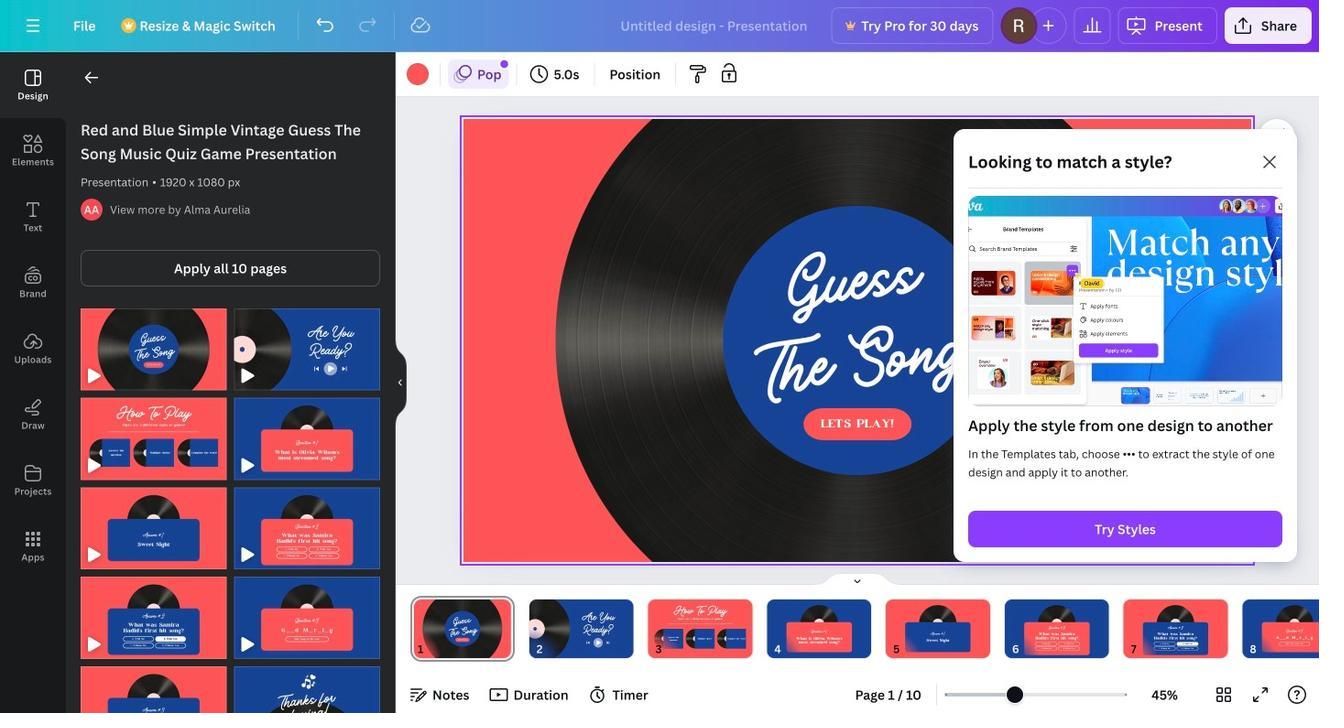 Task type: locate. For each thing, give the bounding box(es) containing it.
page 1 image
[[411, 600, 515, 659]]

quick actions image
[[1266, 531, 1288, 553]]

hide image
[[395, 339, 407, 427]]

alma aurelia image
[[81, 199, 103, 221]]

#fe5458 image
[[407, 63, 429, 85], [407, 63, 429, 85]]

Design title text field
[[606, 7, 824, 44]]

side panel tab list
[[0, 52, 66, 580]]

Page title text field
[[432, 641, 439, 659]]

hide pages image
[[814, 573, 902, 587]]

red and blue simple vintage guess the song music quiz game presentation element
[[81, 309, 227, 391], [234, 309, 380, 391], [81, 398, 227, 481], [234, 398, 380, 481], [81, 488, 227, 570], [234, 488, 380, 570], [81, 577, 227, 660], [234, 577, 380, 660], [81, 667, 227, 714], [234, 667, 380, 714]]



Task type: vqa. For each thing, say whether or not it's contained in the screenshot.
Hide Pages image
yes



Task type: describe. For each thing, give the bounding box(es) containing it.
main menu bar
[[0, 0, 1320, 52]]

alma aurelia element
[[81, 199, 103, 221]]



